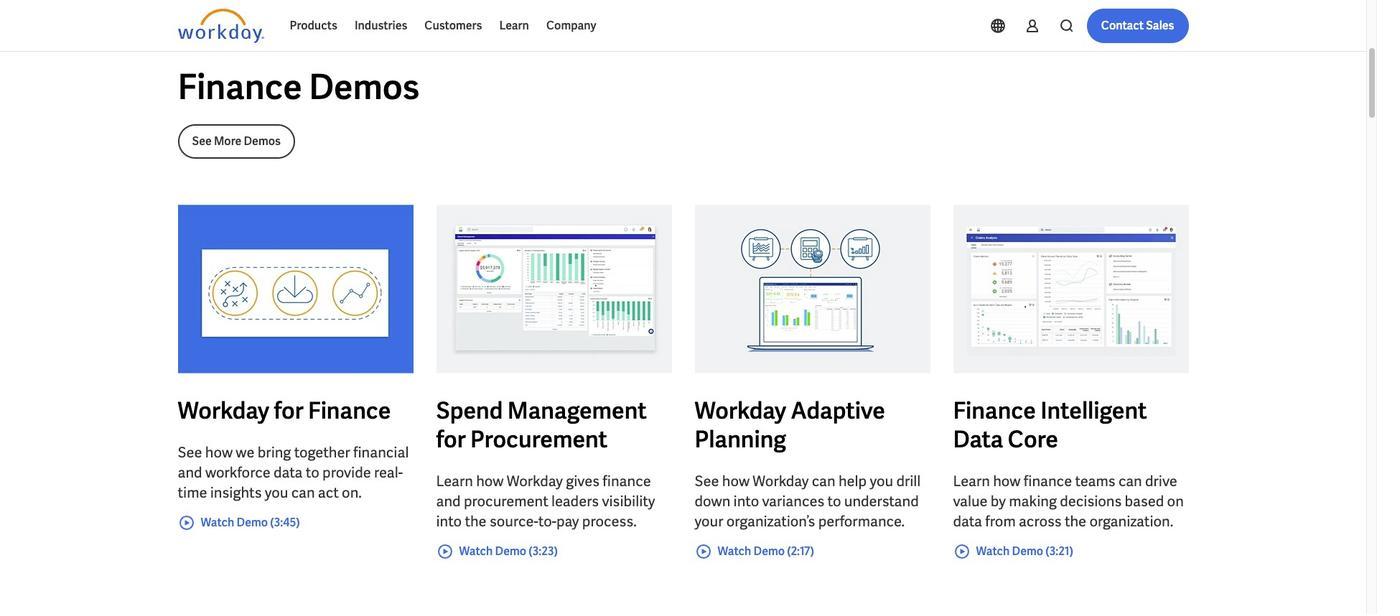 Task type: describe. For each thing, give the bounding box(es) containing it.
you inside see how workday can help you drill down into variances to understand your organization's performance.
[[870, 472, 894, 490]]

(2:17)
[[787, 544, 814, 559]]

workforce
[[205, 463, 271, 482]]

learn how workday gives finance and procurement leaders visibility into the source-to-pay process.
[[436, 472, 655, 531]]

0 horizontal spatial for
[[274, 396, 304, 426]]

workday inside see how workday can help you drill down into variances to understand your organization's performance.
[[753, 472, 809, 490]]

finance intelligent data core
[[954, 396, 1147, 454]]

demo for planning
[[754, 544, 785, 559]]

performance.
[[819, 512, 905, 531]]

can inside learn how finance teams can drive value by making decisions based on data from across the organization.
[[1119, 472, 1143, 490]]

teams
[[1076, 472, 1116, 490]]

watch the workday adaptive planning demo image
[[695, 204, 931, 373]]

watch demo (2:17) link
[[695, 543, 814, 560]]

source-
[[490, 512, 539, 531]]

pay
[[557, 512, 579, 531]]

provide
[[323, 463, 371, 482]]

spend management for procurement
[[436, 396, 647, 454]]

can inside see how workday can help you drill down into variances to understand your organization's performance.
[[812, 472, 836, 490]]

on.
[[342, 483, 362, 502]]

finance for finance intelligent data core
[[954, 396, 1036, 426]]

demos inside "link"
[[244, 133, 281, 148]]

core
[[1008, 424, 1059, 454]]

how for workday adaptive planning
[[722, 472, 750, 490]]

spend
[[436, 396, 503, 426]]

see for workday adaptive planning
[[695, 472, 719, 490]]

on
[[1168, 492, 1184, 510]]

and inside "learn how workday gives finance and procurement leaders visibility into the source-to-pay process."
[[436, 492, 461, 510]]

see more demos link
[[178, 124, 295, 158]]

bring
[[258, 443, 291, 462]]

how for workday for finance
[[205, 443, 233, 462]]

see how workday can help you drill down into variances to understand your organization's performance.
[[695, 472, 921, 531]]

data inside see how we bring together financial and workforce data to provide real- time insights you can act on.
[[274, 463, 303, 482]]

insights
[[210, 483, 262, 502]]

down
[[695, 492, 731, 510]]

man using computer image
[[695, 0, 1189, 21]]

go to the homepage image
[[178, 9, 264, 43]]

help
[[839, 472, 867, 490]]

together
[[294, 443, 350, 462]]

watch demo (3:45)
[[201, 515, 300, 530]]

contact sales link
[[1087, 9, 1189, 43]]

watch the finance intelligent data core demo image
[[954, 204, 1189, 373]]

demo for for
[[495, 544, 527, 559]]

value
[[954, 492, 988, 510]]

learn for finance
[[954, 472, 990, 490]]

workday for finance
[[178, 396, 391, 426]]

across
[[1019, 512, 1062, 531]]

watch for finance intelligent data core
[[977, 544, 1010, 559]]

more
[[214, 133, 242, 148]]

time
[[178, 483, 207, 502]]

learn for spend
[[436, 472, 473, 490]]

you inside see how we bring together financial and workforce data to provide real- time insights you can act on.
[[265, 483, 288, 502]]

management
[[508, 396, 647, 426]]

(3:21)
[[1046, 544, 1074, 559]]

watch demo (3:23)
[[459, 544, 558, 559]]

see inside "link"
[[192, 133, 212, 148]]

for inside spend management for procurement
[[436, 424, 466, 454]]

watch demo (3:21) link
[[954, 543, 1074, 560]]

customers
[[425, 18, 482, 33]]

watch demo (3:23) link
[[436, 543, 558, 560]]

products
[[290, 18, 338, 33]]

into inside "learn how workday gives finance and procurement leaders visibility into the source-to-pay process."
[[436, 512, 462, 531]]

watch demo (3:45) link
[[178, 514, 300, 531]]

to-
[[539, 512, 557, 531]]

industries
[[355, 18, 408, 33]]

watch for workday adaptive planning
[[718, 544, 752, 559]]

to inside see how we bring together financial and workforce data to provide real- time insights you can act on.
[[306, 463, 319, 482]]

learn inside dropdown button
[[499, 18, 529, 33]]

watch for workday for finance
[[201, 515, 234, 530]]

company button
[[538, 9, 605, 43]]

your
[[695, 512, 724, 531]]

planning
[[695, 424, 787, 454]]

contact sales
[[1102, 18, 1175, 33]]

learn how finance teams can drive value by making decisions based on data from across the organization.
[[954, 472, 1184, 531]]

watch demo (3:21)
[[977, 544, 1074, 559]]

into inside see how workday can help you drill down into variances to understand your organization's performance.
[[734, 492, 759, 510]]

watch the workday for finance demo image
[[178, 204, 413, 373]]

adaptive
[[791, 396, 886, 426]]



Task type: vqa. For each thing, say whether or not it's contained in the screenshot.


Task type: locate. For each thing, give the bounding box(es) containing it.
0 horizontal spatial and
[[178, 463, 202, 482]]

leaders
[[552, 492, 599, 510]]

how up procurement
[[476, 472, 504, 490]]

0 vertical spatial data
[[274, 463, 303, 482]]

finance
[[178, 64, 302, 109], [308, 396, 391, 426], [954, 396, 1036, 426]]

0 vertical spatial see
[[192, 133, 212, 148]]

workday
[[178, 396, 269, 426], [695, 396, 787, 426], [507, 472, 563, 490], [753, 472, 809, 490]]

0 vertical spatial and
[[178, 463, 202, 482]]

1 vertical spatial see
[[178, 443, 202, 462]]

demos
[[309, 64, 420, 109], [244, 133, 281, 148]]

from
[[986, 512, 1016, 531]]

industries button
[[346, 9, 416, 43]]

0 horizontal spatial finance
[[178, 64, 302, 109]]

watch down your at the bottom right
[[718, 544, 752, 559]]

the down procurement
[[465, 512, 487, 531]]

you up the (3:45)
[[265, 483, 288, 502]]

finance for finance demos
[[178, 64, 302, 109]]

watch down from
[[977, 544, 1010, 559]]

0 horizontal spatial you
[[265, 483, 288, 502]]

see how we bring together financial and workforce data to provide real- time insights you can act on.
[[178, 443, 409, 502]]

to down help
[[828, 492, 841, 510]]

data inside learn how finance teams can drive value by making decisions based on data from across the organization.
[[954, 512, 983, 531]]

1 horizontal spatial finance
[[308, 396, 391, 426]]

1 horizontal spatial for
[[436, 424, 466, 454]]

(3:45)
[[270, 515, 300, 530]]

learn left company
[[499, 18, 529, 33]]

demo for finance
[[237, 515, 268, 530]]

data
[[274, 463, 303, 482], [954, 512, 983, 531]]

you up understand
[[870, 472, 894, 490]]

see more demos
[[192, 133, 281, 148]]

workday adaptive planning
[[695, 396, 886, 454]]

to inside see how workday can help you drill down into variances to understand your organization's performance.
[[828, 492, 841, 510]]

learn
[[499, 18, 529, 33], [436, 472, 473, 490], [954, 472, 990, 490]]

0 vertical spatial to
[[306, 463, 319, 482]]

for up the bring
[[274, 396, 304, 426]]

learn button
[[491, 9, 538, 43]]

0 horizontal spatial demos
[[244, 133, 281, 148]]

see up down
[[695, 472, 719, 490]]

0 vertical spatial into
[[734, 492, 759, 510]]

see inside see how workday can help you drill down into variances to understand your organization's performance.
[[695, 472, 719, 490]]

we
[[236, 443, 255, 462]]

company
[[547, 18, 597, 33]]

0 horizontal spatial the
[[465, 512, 487, 531]]

how
[[205, 443, 233, 462], [476, 472, 504, 490], [722, 472, 750, 490], [994, 472, 1021, 490]]

procurement
[[470, 424, 608, 454]]

visibility
[[602, 492, 655, 510]]

drive
[[1146, 472, 1178, 490]]

2 horizontal spatial learn
[[954, 472, 990, 490]]

financial
[[353, 443, 409, 462]]

demos right more
[[244, 133, 281, 148]]

procurement
[[464, 492, 549, 510]]

how inside "learn how workday gives finance and procurement leaders visibility into the source-to-pay process."
[[476, 472, 504, 490]]

based
[[1125, 492, 1165, 510]]

(3:23)
[[529, 544, 558, 559]]

see inside see how we bring together financial and workforce data to provide real- time insights you can act on.
[[178, 443, 202, 462]]

see left more
[[192, 133, 212, 148]]

1 finance from the left
[[603, 472, 651, 490]]

finance inside "learn how workday gives finance and procurement leaders visibility into the source-to-pay process."
[[603, 472, 651, 490]]

demos down industries dropdown button
[[309, 64, 420, 109]]

see up the "time"
[[178, 443, 202, 462]]

data
[[954, 424, 1004, 454]]

demo left the (3:45)
[[237, 515, 268, 530]]

2 vertical spatial see
[[695, 472, 719, 490]]

1 horizontal spatial demos
[[309, 64, 420, 109]]

into up the watch demo (3:23) link
[[436, 512, 462, 531]]

organization's
[[727, 512, 816, 531]]

you
[[870, 472, 894, 490], [265, 483, 288, 502]]

data down the bring
[[274, 463, 303, 482]]

1 vertical spatial into
[[436, 512, 462, 531]]

how up down
[[722, 472, 750, 490]]

2 the from the left
[[1065, 512, 1087, 531]]

and up the "time"
[[178, 463, 202, 482]]

1 horizontal spatial and
[[436, 492, 461, 510]]

process.
[[582, 512, 637, 531]]

watch for spend management for procurement
[[459, 544, 493, 559]]

act
[[318, 483, 339, 502]]

1 vertical spatial to
[[828, 492, 841, 510]]

0 horizontal spatial can
[[291, 483, 315, 502]]

products button
[[281, 9, 346, 43]]

1 horizontal spatial you
[[870, 472, 894, 490]]

1 horizontal spatial to
[[828, 492, 841, 510]]

learn up value
[[954, 472, 990, 490]]

can
[[812, 472, 836, 490], [1119, 472, 1143, 490], [291, 483, 315, 502]]

demo down organization's
[[754, 544, 785, 559]]

decisions
[[1060, 492, 1122, 510]]

how left we
[[205, 443, 233, 462]]

see
[[192, 133, 212, 148], [178, 443, 202, 462], [695, 472, 719, 490]]

contact
[[1102, 18, 1144, 33]]

watch inside watch demo (3:21) link
[[977, 544, 1010, 559]]

the inside "learn how workday gives finance and procurement leaders visibility into the source-to-pay process."
[[465, 512, 487, 531]]

see for workday for finance
[[178, 443, 202, 462]]

1 horizontal spatial data
[[954, 512, 983, 531]]

by
[[991, 492, 1006, 510]]

watch
[[201, 515, 234, 530], [459, 544, 493, 559], [718, 544, 752, 559], [977, 544, 1010, 559]]

0 horizontal spatial learn
[[436, 472, 473, 490]]

how inside see how workday can help you drill down into variances to understand your organization's performance.
[[722, 472, 750, 490]]

2 finance from the left
[[1024, 472, 1073, 490]]

can left help
[[812, 472, 836, 490]]

workday inside "learn how workday gives finance and procurement leaders visibility into the source-to-pay process."
[[507, 472, 563, 490]]

can inside see how we bring together financial and workforce data to provide real- time insights you can act on.
[[291, 483, 315, 502]]

watch demo (2:17)
[[718, 544, 814, 559]]

1 horizontal spatial can
[[812, 472, 836, 490]]

how inside learn how finance teams can drive value by making decisions based on data from across the organization.
[[994, 472, 1021, 490]]

workday inside workday adaptive planning
[[695, 396, 787, 426]]

can up based at bottom right
[[1119, 472, 1143, 490]]

into up organization's
[[734, 492, 759, 510]]

customers button
[[416, 9, 491, 43]]

intelligent
[[1041, 396, 1147, 426]]

and
[[178, 463, 202, 482], [436, 492, 461, 510]]

demo for data
[[1012, 544, 1044, 559]]

gives
[[566, 472, 600, 490]]

2 horizontal spatial finance
[[954, 396, 1036, 426]]

1 vertical spatial and
[[436, 492, 461, 510]]

finance up visibility
[[603, 472, 651, 490]]

how up by
[[994, 472, 1021, 490]]

to
[[306, 463, 319, 482], [828, 492, 841, 510]]

real-
[[374, 463, 403, 482]]

demo
[[237, 515, 268, 530], [495, 544, 527, 559], [754, 544, 785, 559], [1012, 544, 1044, 559]]

learn inside "learn how workday gives finance and procurement leaders visibility into the source-to-pay process."
[[436, 472, 473, 490]]

and left procurement
[[436, 492, 461, 510]]

into
[[734, 492, 759, 510], [436, 512, 462, 531]]

learn inside learn how finance teams can drive value by making decisions based on data from across the organization.
[[954, 472, 990, 490]]

1 horizontal spatial learn
[[499, 18, 529, 33]]

the inside learn how finance teams can drive value by making decisions based on data from across the organization.
[[1065, 512, 1087, 531]]

to down "together"
[[306, 463, 319, 482]]

0 vertical spatial demos
[[309, 64, 420, 109]]

2 horizontal spatial can
[[1119, 472, 1143, 490]]

and inside see how we bring together financial and workforce data to provide real- time insights you can act on.
[[178, 463, 202, 482]]

drill
[[897, 472, 921, 490]]

the down decisions
[[1065, 512, 1087, 531]]

making
[[1009, 492, 1057, 510]]

data down value
[[954, 512, 983, 531]]

how inside see how we bring together financial and workforce data to provide real- time insights you can act on.
[[205, 443, 233, 462]]

for right financial
[[436, 424, 466, 454]]

0 horizontal spatial data
[[274, 463, 303, 482]]

finance inside "finance intelligent data core"
[[954, 396, 1036, 426]]

0 horizontal spatial into
[[436, 512, 462, 531]]

learn up procurement
[[436, 472, 473, 490]]

sales
[[1147, 18, 1175, 33]]

watch down source- at bottom left
[[459, 544, 493, 559]]

the
[[465, 512, 487, 531], [1065, 512, 1087, 531]]

0 horizontal spatial finance
[[603, 472, 651, 490]]

how for spend management for procurement
[[476, 472, 504, 490]]

1 horizontal spatial into
[[734, 492, 759, 510]]

organization.
[[1090, 512, 1174, 531]]

finance up making
[[1024, 472, 1073, 490]]

demo left (3:21)
[[1012, 544, 1044, 559]]

demo down source- at bottom left
[[495, 544, 527, 559]]

1 horizontal spatial the
[[1065, 512, 1087, 531]]

watch inside watch demo (3:45) link
[[201, 515, 234, 530]]

finance inside learn how finance teams can drive value by making decisions based on data from across the organization.
[[1024, 472, 1073, 490]]

watch down insights
[[201, 515, 234, 530]]

1 horizontal spatial finance
[[1024, 472, 1073, 490]]

1 vertical spatial demos
[[244, 133, 281, 148]]

can left act
[[291, 483, 315, 502]]

variances
[[762, 492, 825, 510]]

watch the spend management for procurement demo image
[[436, 204, 672, 373]]

for
[[274, 396, 304, 426], [436, 424, 466, 454]]

0 horizontal spatial to
[[306, 463, 319, 482]]

finance demos
[[178, 64, 420, 109]]

1 vertical spatial data
[[954, 512, 983, 531]]

finance
[[603, 472, 651, 490], [1024, 472, 1073, 490]]

how for finance intelligent data core
[[994, 472, 1021, 490]]

understand
[[845, 492, 919, 510]]

1 the from the left
[[465, 512, 487, 531]]



